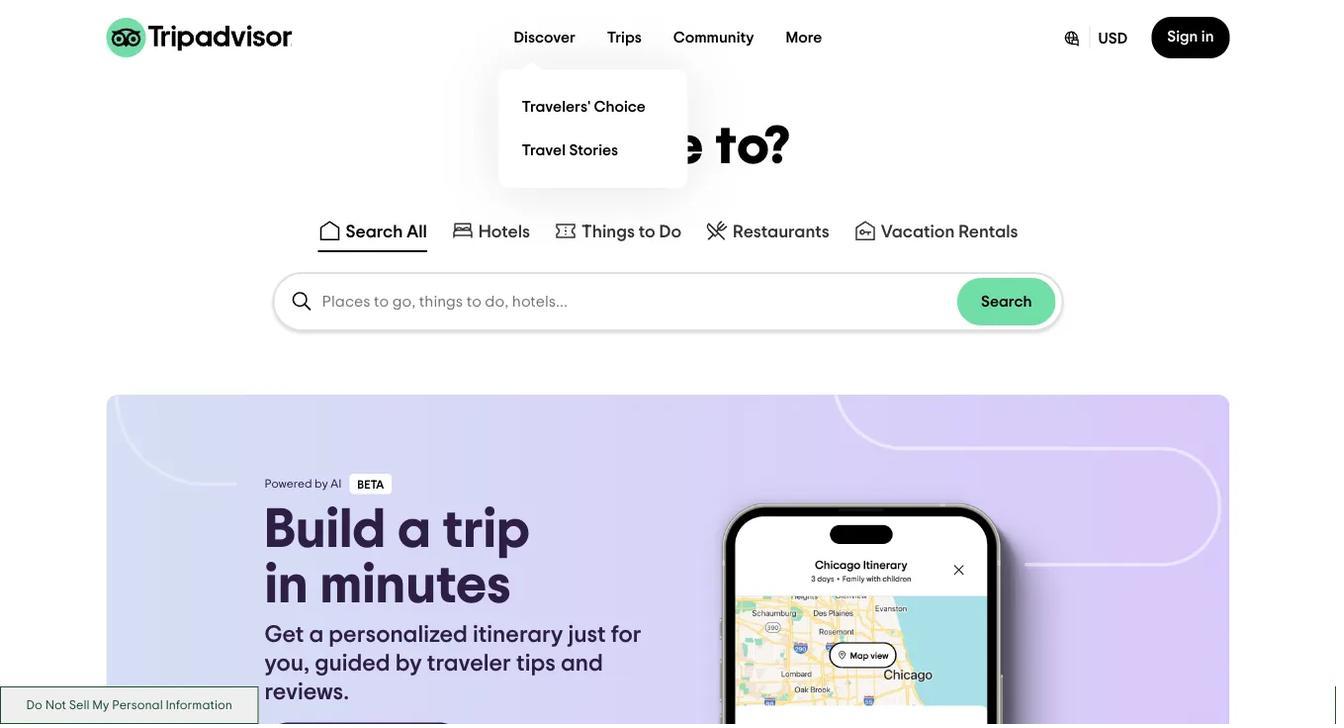 Task type: locate. For each thing, give the bounding box(es) containing it.
restaurants
[[733, 223, 830, 240]]

1 horizontal spatial search
[[981, 294, 1032, 310]]

search image
[[290, 290, 314, 314]]

usd button
[[1046, 17, 1144, 58]]

Search search field
[[275, 274, 1062, 329]]

1 vertical spatial in
[[265, 557, 308, 613]]

0 vertical spatial by
[[315, 478, 328, 490]]

do not sell my personal information button
[[0, 687, 259, 724]]

and
[[561, 652, 603, 676]]

community button
[[658, 18, 770, 57]]

sign in
[[1168, 29, 1214, 45]]

0 vertical spatial do
[[659, 223, 682, 240]]

more
[[786, 30, 822, 46]]

travel
[[522, 142, 566, 158]]

Search search field
[[322, 293, 958, 311]]

all
[[407, 223, 427, 240]]

a for personalized
[[309, 623, 324, 647]]

rentals
[[959, 223, 1018, 240]]

not
[[45, 699, 66, 711]]

get
[[265, 623, 304, 647]]

search inside button
[[981, 294, 1032, 310]]

tips
[[516, 652, 556, 676]]

0 horizontal spatial in
[[265, 557, 308, 613]]

information
[[166, 699, 232, 711]]

discover button
[[498, 18, 591, 57]]

a
[[398, 502, 431, 557], [309, 623, 324, 647]]

in
[[1202, 29, 1214, 45], [265, 557, 308, 613]]

0 vertical spatial search
[[346, 223, 403, 240]]

you,
[[265, 652, 310, 676]]

0 vertical spatial in
[[1202, 29, 1214, 45]]

sell
[[69, 699, 90, 711]]

menu
[[498, 69, 688, 188]]

tab list containing search all
[[0, 211, 1336, 256]]

1 vertical spatial a
[[309, 623, 324, 647]]

1 vertical spatial by
[[395, 652, 422, 676]]

things to do link
[[554, 219, 682, 242]]

1 vertical spatial search
[[981, 294, 1032, 310]]

a for trip
[[398, 502, 431, 557]]

do left not on the bottom left
[[26, 699, 42, 711]]

hotels
[[479, 223, 530, 240]]

for
[[611, 623, 642, 647]]

by
[[315, 478, 328, 490], [395, 652, 422, 676]]

in inside "build a trip in minutes"
[[265, 557, 308, 613]]

personalized
[[329, 623, 468, 647]]

search inside button
[[346, 223, 403, 240]]

things to do
[[582, 223, 682, 240]]

vacation rentals
[[881, 223, 1018, 240]]

0 horizontal spatial a
[[309, 623, 324, 647]]

by left ai
[[315, 478, 328, 490]]

travel stories link
[[514, 129, 672, 172]]

a inside get a personalized itinerary just for you, guided by traveler tips and reviews.
[[309, 623, 324, 647]]

1 horizontal spatial do
[[659, 223, 682, 240]]

to?
[[716, 120, 791, 174]]

1 vertical spatial do
[[26, 699, 42, 711]]

vacation rentals link
[[853, 219, 1018, 242]]

do
[[659, 223, 682, 240], [26, 699, 42, 711]]

a right get
[[309, 623, 324, 647]]

things
[[582, 223, 635, 240]]

search down rentals
[[981, 294, 1032, 310]]

0 vertical spatial a
[[398, 502, 431, 557]]

0 horizontal spatial by
[[315, 478, 328, 490]]

a left trip on the bottom of the page
[[398, 502, 431, 557]]

ai
[[331, 478, 342, 490]]

a inside "build a trip in minutes"
[[398, 502, 431, 557]]

community
[[673, 30, 754, 46]]

1 horizontal spatial by
[[395, 652, 422, 676]]

where to?
[[545, 120, 791, 174]]

do inside button
[[26, 699, 42, 711]]

my
[[92, 699, 109, 711]]

by inside get a personalized itinerary just for you, guided by traveler tips and reviews.
[[395, 652, 422, 676]]

trips
[[607, 30, 642, 46]]

minutes
[[320, 557, 511, 613]]

search left all
[[346, 223, 403, 240]]

tab list
[[0, 211, 1336, 256]]

discover
[[514, 30, 576, 46]]

things to do button
[[550, 215, 686, 252]]

do right to
[[659, 223, 682, 240]]

0 horizontal spatial search
[[346, 223, 403, 240]]

in right sign
[[1202, 29, 1214, 45]]

travelers' choice link
[[514, 85, 672, 129]]

in up get
[[265, 557, 308, 613]]

trips button
[[591, 18, 658, 57]]

more button
[[770, 18, 838, 57]]

1 horizontal spatial a
[[398, 502, 431, 557]]

travelers'
[[522, 99, 591, 115]]

search
[[346, 223, 403, 240], [981, 294, 1032, 310]]

search button
[[958, 278, 1056, 326]]

by down personalized at the bottom left of page
[[395, 652, 422, 676]]

do inside button
[[659, 223, 682, 240]]

0 horizontal spatial do
[[26, 699, 42, 711]]



Task type: describe. For each thing, give the bounding box(es) containing it.
1 horizontal spatial in
[[1202, 29, 1214, 45]]

itinerary
[[473, 623, 563, 647]]

menu containing travelers' choice
[[498, 69, 688, 188]]

to
[[639, 223, 656, 240]]

search for search all
[[346, 223, 403, 240]]

search for search
[[981, 294, 1032, 310]]

travelers' choice
[[522, 99, 646, 115]]

sign in link
[[1152, 17, 1230, 58]]

search all
[[346, 223, 427, 240]]

choice
[[594, 99, 646, 115]]

travel stories
[[522, 142, 618, 158]]

hotels button
[[447, 215, 534, 252]]

beta
[[357, 479, 384, 491]]

restaurants button
[[701, 215, 834, 252]]

powered by ai
[[265, 478, 342, 490]]

tripadvisor image
[[106, 18, 292, 57]]

traveler
[[427, 652, 511, 676]]

get a personalized itinerary just for you, guided by traveler tips and reviews.
[[265, 623, 642, 704]]

trip
[[443, 502, 530, 557]]

vacation rentals button
[[850, 215, 1022, 252]]

search all button
[[314, 215, 431, 252]]

where
[[545, 120, 705, 174]]

just
[[568, 623, 606, 647]]

reviews.
[[265, 681, 349, 704]]

guided
[[315, 652, 390, 676]]

build
[[265, 502, 386, 557]]

usd
[[1099, 31, 1128, 46]]

powered
[[265, 478, 312, 490]]

stories
[[569, 142, 618, 158]]

hotels link
[[451, 219, 530, 242]]

restaurants link
[[705, 219, 830, 242]]

personal
[[112, 699, 163, 711]]

build a trip in minutes
[[265, 502, 530, 613]]

do not sell my personal information
[[26, 699, 232, 711]]

sign
[[1168, 29, 1198, 45]]

vacation
[[881, 223, 955, 240]]



Task type: vqa. For each thing, say whether or not it's contained in the screenshot.
Things
yes



